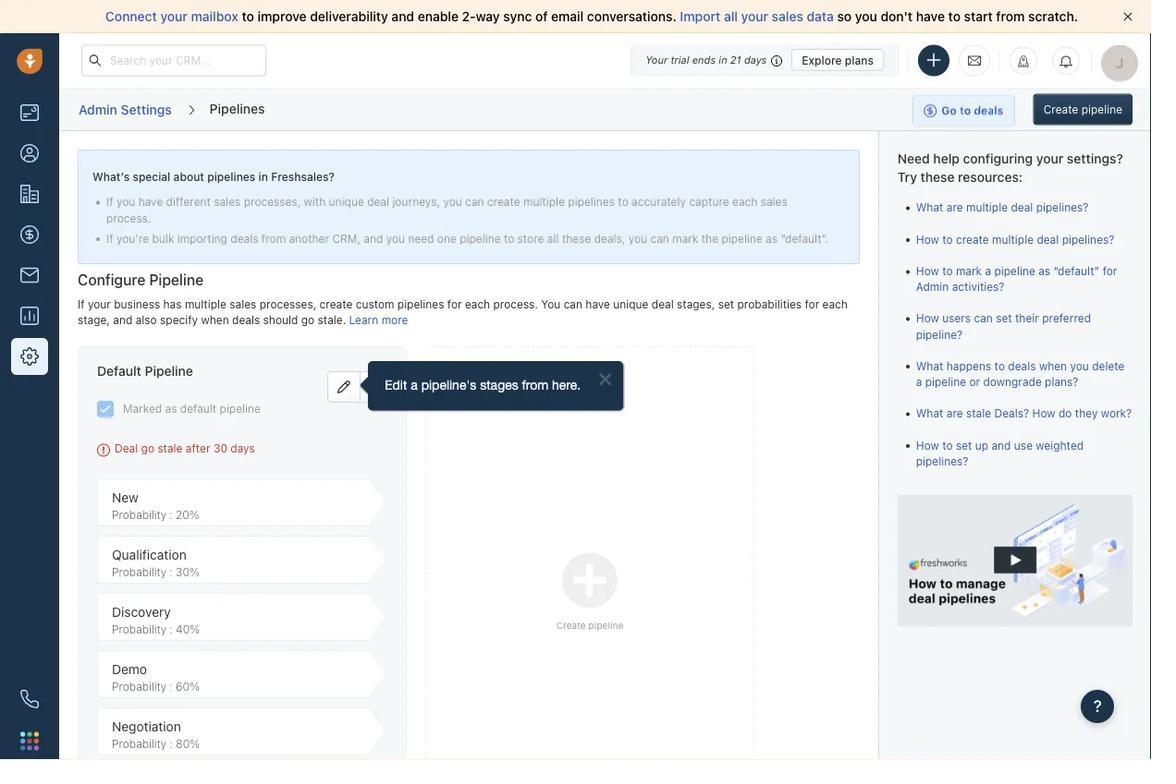 Task type: locate. For each thing, give the bounding box(es) containing it.
1 vertical spatial as
[[1038, 265, 1050, 278]]

a up activities?
[[985, 265, 991, 278]]

different
[[166, 196, 211, 209]]

you right journeys, at the top of page
[[443, 196, 462, 209]]

processes, up should
[[260, 298, 316, 311]]

2 horizontal spatial create
[[956, 233, 989, 246]]

2 : from the top
[[170, 566, 173, 579]]

unique
[[329, 196, 364, 209], [613, 298, 649, 311]]

create up store
[[487, 196, 520, 209]]

60%
[[176, 681, 200, 694]]

create
[[487, 196, 520, 209], [956, 233, 989, 246], [320, 298, 353, 311]]

1 horizontal spatial admin
[[916, 280, 949, 293]]

0 vertical spatial admin
[[79, 102, 117, 117]]

1 horizontal spatial each
[[732, 196, 757, 209]]

mark left 'the'
[[672, 232, 698, 245]]

resources:
[[958, 169, 1023, 185]]

these down help
[[920, 169, 955, 185]]

1 vertical spatial pipeline
[[145, 364, 193, 379]]

marked as default pipeline
[[123, 402, 261, 415]]

these inside if you have different sales processes, with unique deal journeys, you can create multiple pipelines to accurately capture each sales process. if you're bulk importing deals from another crm, and you need one pipeline to store all these deals, you can mark the pipeline as "default".
[[562, 232, 591, 245]]

1 vertical spatial processes,
[[260, 298, 316, 311]]

0 horizontal spatial mark
[[672, 232, 698, 245]]

how to create multiple deal pipelines?
[[916, 233, 1114, 246]]

0 horizontal spatial as
[[165, 402, 177, 415]]

can down accurately
[[650, 232, 669, 245]]

processes, inside if you have different sales processes, with unique deal journeys, you can create multiple pipelines to accurately capture each sales process. if you're bulk importing deals from another crm, and you need one pipeline to store all these deals, you can mark the pipeline as "default".
[[244, 196, 301, 209]]

0 vertical spatial pipelines
[[207, 171, 255, 184]]

how inside how users can set their preferred pipeline?
[[916, 312, 939, 325]]

try
[[897, 169, 917, 185]]

pipelines
[[207, 171, 255, 184], [568, 196, 615, 209], [397, 298, 444, 311]]

stage,
[[78, 314, 110, 327]]

of
[[535, 9, 548, 24]]

pipeline up has
[[149, 271, 204, 289]]

1 horizontal spatial set
[[956, 439, 972, 452]]

create pipeline
[[1044, 103, 1122, 116], [556, 621, 624, 632]]

probability for demo
[[112, 681, 167, 694]]

1 horizontal spatial unique
[[613, 298, 649, 311]]

your
[[645, 54, 668, 66]]

0 vertical spatial deals
[[230, 232, 258, 245]]

0 vertical spatial days
[[744, 54, 767, 66]]

and inside if your business has multiple sales processes, create custom pipelines for each process. you can have unique deal stages, set probabilities for each stage, and also specify when deals should go stale.
[[113, 314, 132, 327]]

0 horizontal spatial have
[[138, 196, 163, 209]]

multiple down the what are multiple deal pipelines? link
[[992, 233, 1034, 246]]

3 probability from the top
[[112, 624, 167, 637]]

processes, down freshsales?
[[244, 196, 301, 209]]

can right you
[[564, 298, 582, 311]]

how inside how to set up and use weighted pipelines?
[[916, 439, 939, 452]]

1 vertical spatial are
[[947, 407, 963, 420]]

more
[[382, 314, 408, 327]]

days
[[744, 54, 767, 66], [231, 442, 255, 455]]

probability for negotiation
[[112, 738, 167, 751]]

new probability : 20%
[[112, 491, 199, 522]]

3 : from the top
[[170, 624, 173, 637]]

"default"
[[1053, 265, 1100, 278]]

pipeline
[[149, 271, 204, 289], [145, 364, 193, 379]]

and
[[391, 9, 414, 24], [364, 232, 383, 245], [113, 314, 132, 327], [992, 439, 1011, 452]]

: for negotiation
[[170, 738, 173, 751]]

for right "default"
[[1103, 265, 1117, 278]]

all right import at the top of page
[[724, 9, 738, 24]]

pipelines right about
[[207, 171, 255, 184]]

if down 'what's'
[[106, 196, 113, 209]]

0 horizontal spatial for
[[447, 298, 462, 311]]

1 horizontal spatial go
[[301, 314, 315, 327]]

admin left settings
[[79, 102, 117, 117]]

preferred
[[1042, 312, 1091, 325]]

unique left "stages,"
[[613, 298, 649, 311]]

and right crm,
[[364, 232, 383, 245]]

in left 21
[[719, 54, 727, 66]]

0 horizontal spatial unique
[[329, 196, 364, 209]]

1 horizontal spatial as
[[766, 232, 778, 245]]

deal left journeys, at the top of page
[[367, 196, 389, 209]]

for down one
[[447, 298, 462, 311]]

0 horizontal spatial in
[[258, 171, 268, 184]]

2 horizontal spatial set
[[996, 312, 1012, 325]]

and down business
[[113, 314, 132, 327]]

0 horizontal spatial these
[[562, 232, 591, 245]]

1 vertical spatial a
[[916, 376, 922, 389]]

for
[[1103, 265, 1117, 278], [447, 298, 462, 311], [805, 298, 819, 311]]

deals inside what happens to deals when you delete a pipeline or downgrade plans?
[[1008, 360, 1036, 373]]

explore
[[802, 54, 842, 67]]

0 vertical spatial go
[[301, 314, 315, 327]]

how
[[916, 233, 939, 246], [916, 265, 939, 278], [916, 312, 939, 325], [1032, 407, 1055, 420], [916, 439, 939, 452]]

0 horizontal spatial create
[[320, 298, 353, 311]]

1 horizontal spatial create pipeline
[[1044, 103, 1122, 116]]

close image
[[1123, 12, 1133, 21]]

mark
[[672, 232, 698, 245], [956, 265, 982, 278]]

a down pipeline?
[[916, 376, 922, 389]]

1 horizontal spatial a
[[985, 265, 991, 278]]

1 vertical spatial if
[[106, 232, 113, 245]]

: left the 30%
[[170, 566, 173, 579]]

for right probabilities
[[805, 298, 819, 311]]

pipeline inside how to mark a pipeline as "default" for admin activities?
[[994, 265, 1035, 278]]

multiple down resources:
[[966, 201, 1008, 214]]

from right start
[[996, 9, 1025, 24]]

have right don't
[[916, 9, 945, 24]]

days right 21
[[744, 54, 767, 66]]

1 vertical spatial stale
[[158, 442, 183, 455]]

0 vertical spatial mark
[[672, 232, 698, 245]]

probability down demo
[[112, 681, 167, 694]]

2 vertical spatial set
[[956, 439, 972, 452]]

probability inside negotiation probability : 80%
[[112, 738, 167, 751]]

0 vertical spatial if
[[106, 196, 113, 209]]

1 vertical spatial from
[[261, 232, 286, 245]]

days for your trial ends in 21 days
[[744, 54, 767, 66]]

and right up
[[992, 439, 1011, 452]]

store
[[517, 232, 544, 245]]

1 probability from the top
[[112, 509, 167, 522]]

are for multiple
[[947, 201, 963, 214]]

to inside how to set up and use weighted pipelines?
[[942, 439, 953, 452]]

probability down new
[[112, 509, 167, 522]]

don't
[[881, 9, 913, 24]]

how for how users can set their preferred pipeline?
[[916, 312, 939, 325]]

1 horizontal spatial create
[[1044, 103, 1078, 116]]

probability for qualification
[[112, 566, 167, 579]]

set left up
[[956, 439, 972, 452]]

0 vertical spatial stale
[[966, 407, 991, 420]]

each inside if you have different sales processes, with unique deal journeys, you can create multiple pipelines to accurately capture each sales process. if you're bulk importing deals from another crm, and you need one pipeline to store all these deals, you can mark the pipeline as "default".
[[732, 196, 757, 209]]

: inside negotiation probability : 80%
[[170, 738, 173, 751]]

have inside if your business has multiple sales processes, create custom pipelines for each process. you can have unique deal stages, set probabilities for each stage, and also specify when deals should go stale.
[[586, 298, 610, 311]]

pipeline inside button
[[1081, 103, 1122, 116]]

each right probabilities
[[822, 298, 848, 311]]

: left 40%
[[170, 624, 173, 637]]

0 horizontal spatial days
[[231, 442, 255, 455]]

0 vertical spatial these
[[920, 169, 955, 185]]

create up the stale.
[[320, 298, 353, 311]]

stale left the after on the bottom
[[158, 442, 183, 455]]

in left freshsales?
[[258, 171, 268, 184]]

deal go stale after 30 days
[[115, 442, 255, 455]]

go inside if your business has multiple sales processes, create custom pipelines for each process. you can have unique deal stages, set probabilities for each stage, and also specify when deals should go stale.
[[301, 314, 315, 327]]

process. up "you're"
[[106, 212, 151, 224]]

0 horizontal spatial set
[[718, 298, 734, 311]]

a
[[985, 265, 991, 278], [916, 376, 922, 389]]

what's new image
[[1017, 55, 1030, 68]]

1 horizontal spatial all
[[724, 9, 738, 24]]

what for what happens to deals when you delete a pipeline or downgrade plans?
[[916, 360, 943, 373]]

set left their
[[996, 312, 1012, 325]]

deal left "stages,"
[[652, 298, 674, 311]]

probability down negotiation in the bottom of the page
[[112, 738, 167, 751]]

1 horizontal spatial days
[[744, 54, 767, 66]]

2 vertical spatial as
[[165, 402, 177, 415]]

when right specify
[[201, 314, 229, 327]]

are down happens
[[947, 407, 963, 420]]

so
[[837, 9, 852, 24]]

0 vertical spatial process.
[[106, 212, 151, 224]]

: left 20%
[[170, 509, 173, 522]]

these left deals,
[[562, 232, 591, 245]]

pipelines up more
[[397, 298, 444, 311]]

qualification probability : 30%
[[112, 548, 199, 579]]

multiple up specify
[[185, 298, 226, 311]]

1 horizontal spatial process.
[[493, 298, 538, 311]]

what inside what happens to deals when you delete a pipeline or downgrade plans?
[[916, 360, 943, 373]]

go left the stale.
[[301, 314, 315, 327]]

you inside what happens to deals when you delete a pipeline or downgrade plans?
[[1070, 360, 1089, 373]]

1 horizontal spatial from
[[996, 9, 1025, 24]]

demo probability : 60%
[[112, 663, 200, 694]]

phone element
[[11, 681, 48, 718]]

mark inside how to mark a pipeline as "default" for admin activities?
[[956, 265, 982, 278]]

have down special
[[138, 196, 163, 209]]

probability for new
[[112, 509, 167, 522]]

and inside if you have different sales processes, with unique deal journeys, you can create multiple pipelines to accurately capture each sales process. if you're bulk importing deals from another crm, and you need one pipeline to store all these deals, you can mark the pipeline as "default".
[[364, 232, 383, 245]]

pipeline for default pipeline
[[145, 364, 193, 379]]

4 : from the top
[[170, 681, 173, 694]]

you down 'what's'
[[116, 196, 135, 209]]

pipeline
[[1081, 103, 1122, 116], [460, 232, 501, 245], [722, 232, 762, 245], [994, 265, 1035, 278], [925, 376, 966, 389], [220, 402, 261, 415], [588, 621, 624, 632]]

custom
[[356, 298, 394, 311]]

2 vertical spatial what
[[916, 407, 943, 420]]

go
[[301, 314, 315, 327], [141, 442, 154, 455]]

1 vertical spatial pipelines
[[568, 196, 615, 209]]

each right capture
[[732, 196, 757, 209]]

multiple inside if your business has multiple sales processes, create custom pipelines for each process. you can have unique deal stages, set probabilities for each stage, and also specify when deals should go stale.
[[185, 298, 226, 311]]

use
[[1014, 439, 1033, 452]]

learn more link
[[349, 314, 408, 327]]

1 vertical spatial mark
[[956, 265, 982, 278]]

2 probability from the top
[[112, 566, 167, 579]]

need help configuring your settings? try these resources:
[[897, 151, 1123, 185]]

import all your sales data link
[[680, 9, 837, 24]]

stale up up
[[966, 407, 991, 420]]

create inside if your business has multiple sales processes, create custom pipelines for each process. you can have unique deal stages, set probabilities for each stage, and also specify when deals should go stale.
[[320, 298, 353, 311]]

when up plans?
[[1039, 360, 1067, 373]]

each left you
[[465, 298, 490, 311]]

1 vertical spatial what
[[916, 360, 943, 373]]

in
[[719, 54, 727, 66], [258, 171, 268, 184]]

capture
[[689, 196, 729, 209]]

probability
[[112, 509, 167, 522], [112, 566, 167, 579], [112, 624, 167, 637], [112, 681, 167, 694], [112, 738, 167, 751]]

0 vertical spatial processes,
[[244, 196, 301, 209]]

set
[[718, 298, 734, 311], [996, 312, 1012, 325], [956, 439, 972, 452]]

as left default on the bottom
[[165, 402, 177, 415]]

sales right has
[[230, 298, 256, 311]]

1 : from the top
[[170, 509, 173, 522]]

create
[[1044, 103, 1078, 116], [556, 621, 586, 632]]

all right store
[[547, 232, 559, 245]]

deals right importing
[[230, 232, 258, 245]]

0 horizontal spatial a
[[916, 376, 922, 389]]

1 horizontal spatial create
[[487, 196, 520, 209]]

if left "you're"
[[106, 232, 113, 245]]

days right 30
[[231, 442, 255, 455]]

as left "default".
[[766, 232, 778, 245]]

process. left you
[[493, 298, 538, 311]]

can
[[465, 196, 484, 209], [650, 232, 669, 245], [564, 298, 582, 311], [974, 312, 993, 325]]

1 vertical spatial days
[[231, 442, 255, 455]]

demo
[[112, 663, 147, 678]]

can right users
[[974, 312, 993, 325]]

0 vertical spatial in
[[719, 54, 727, 66]]

all
[[724, 9, 738, 24], [547, 232, 559, 245]]

you up plans?
[[1070, 360, 1089, 373]]

sales up "default".
[[761, 196, 787, 209]]

3 what from the top
[[916, 407, 943, 420]]

0 horizontal spatial go
[[141, 442, 154, 455]]

1 vertical spatial have
[[138, 196, 163, 209]]

unique right with at the left top of page
[[329, 196, 364, 209]]

create down the what are multiple deal pipelines? link
[[956, 233, 989, 246]]

deal up "default"
[[1037, 233, 1059, 246]]

your left the settings?
[[1036, 151, 1063, 166]]

scratch.
[[1028, 9, 1078, 24]]

1 vertical spatial process.
[[493, 298, 538, 311]]

1 horizontal spatial these
[[920, 169, 955, 185]]

1 vertical spatial unique
[[613, 298, 649, 311]]

: left 80%
[[170, 738, 173, 751]]

pipeline up marked as default pipeline
[[145, 364, 193, 379]]

each
[[732, 196, 757, 209], [465, 298, 490, 311], [822, 298, 848, 311]]

deals up "downgrade"
[[1008, 360, 1036, 373]]

go right deal
[[141, 442, 154, 455]]

: left 60%
[[170, 681, 173, 694]]

: inside discovery probability : 40%
[[170, 624, 173, 637]]

1 what from the top
[[916, 201, 943, 214]]

pipeline inside what happens to deals when you delete a pipeline or downgrade plans?
[[925, 376, 966, 389]]

: inside demo probability : 60%
[[170, 681, 173, 694]]

1 horizontal spatial when
[[1039, 360, 1067, 373]]

0 vertical spatial are
[[947, 201, 963, 214]]

1 are from the top
[[947, 201, 963, 214]]

0 vertical spatial set
[[718, 298, 734, 311]]

are
[[947, 201, 963, 214], [947, 407, 963, 420]]

as left "default"
[[1038, 265, 1050, 278]]

multiple up store
[[523, 196, 565, 209]]

2 vertical spatial if
[[78, 298, 85, 311]]

1 vertical spatial create pipeline
[[556, 621, 624, 632]]

probability inside new probability : 20%
[[112, 509, 167, 522]]

process. inside if you have different sales processes, with unique deal journeys, you can create multiple pipelines to accurately capture each sales process. if you're bulk importing deals from another crm, and you need one pipeline to store all these deals, you can mark the pipeline as "default".
[[106, 212, 151, 224]]

with
[[304, 196, 326, 209]]

deal
[[367, 196, 389, 209], [1011, 201, 1033, 214], [1037, 233, 1059, 246], [652, 298, 674, 311]]

accurately
[[632, 196, 686, 209]]

can right journeys, at the top of page
[[465, 196, 484, 209]]

:
[[170, 509, 173, 522], [170, 566, 173, 579], [170, 624, 173, 637], [170, 681, 173, 694], [170, 738, 173, 751]]

1 vertical spatial in
[[258, 171, 268, 184]]

0 vertical spatial as
[[766, 232, 778, 245]]

unique inside if you have different sales processes, with unique deal journeys, you can create multiple pipelines to accurately capture each sales process. if you're bulk importing deals from another crm, and you need one pipeline to store all these deals, you can mark the pipeline as "default".
[[329, 196, 364, 209]]

1 vertical spatial admin
[[916, 280, 949, 293]]

2 vertical spatial deals
[[1008, 360, 1036, 373]]

5 : from the top
[[170, 738, 173, 751]]

phone image
[[20, 691, 39, 709]]

discovery
[[112, 605, 171, 620]]

if up stage,
[[78, 298, 85, 311]]

these
[[920, 169, 955, 185], [562, 232, 591, 245]]

1 vertical spatial when
[[1039, 360, 1067, 373]]

if inside if your business has multiple sales processes, create custom pipelines for each process. you can have unique deal stages, set probabilities for each stage, and also specify when deals should go stale.
[[78, 298, 85, 311]]

0 vertical spatial when
[[201, 314, 229, 327]]

are down resources:
[[947, 201, 963, 214]]

0 vertical spatial unique
[[329, 196, 364, 209]]

0 vertical spatial pipeline
[[149, 271, 204, 289]]

sales
[[772, 9, 803, 24], [214, 196, 241, 209], [761, 196, 787, 209], [230, 298, 256, 311]]

2 vertical spatial have
[[586, 298, 610, 311]]

how inside how to mark a pipeline as "default" for admin activities?
[[916, 265, 939, 278]]

connect your mailbox link
[[105, 9, 242, 24]]

learn more
[[349, 314, 408, 327]]

how to mark a pipeline as "default" for admin activities?
[[916, 265, 1117, 293]]

journeys,
[[392, 196, 440, 209]]

you left need
[[386, 232, 405, 245]]

probability down discovery
[[112, 624, 167, 637]]

can inside if your business has multiple sales processes, create custom pipelines for each process. you can have unique deal stages, set probabilities for each stage, and also specify when deals should go stale.
[[564, 298, 582, 311]]

5 probability from the top
[[112, 738, 167, 751]]

stages,
[[677, 298, 715, 311]]

2 horizontal spatial have
[[916, 9, 945, 24]]

0 vertical spatial create
[[487, 196, 520, 209]]

: inside qualification probability : 30%
[[170, 566, 173, 579]]

1 vertical spatial all
[[547, 232, 559, 245]]

set right "stages,"
[[718, 298, 734, 311]]

1 horizontal spatial pipelines
[[397, 298, 444, 311]]

2 vertical spatial pipelines?
[[916, 455, 968, 468]]

2 are from the top
[[947, 407, 963, 420]]

1 vertical spatial deals
[[232, 314, 260, 327]]

hotspot (open by clicking or pressing space/enter) alert dialog
[[354, 361, 633, 415]]

your inside need help configuring your settings? try these resources:
[[1036, 151, 1063, 166]]

probability down qualification
[[112, 566, 167, 579]]

are for stale
[[947, 407, 963, 420]]

probability inside demo probability : 60%
[[112, 681, 167, 694]]

2 what from the top
[[916, 360, 943, 373]]

probability inside qualification probability : 30%
[[112, 566, 167, 579]]

have right you
[[586, 298, 610, 311]]

: inside new probability : 20%
[[170, 509, 173, 522]]

2 vertical spatial create
[[320, 298, 353, 311]]

1 horizontal spatial have
[[586, 298, 610, 311]]

create inside if you have different sales processes, with unique deal journeys, you can create multiple pipelines to accurately capture each sales process. if you're bulk importing deals from another crm, and you need one pipeline to store all these deals, you can mark the pipeline as "default".
[[487, 196, 520, 209]]

deals left should
[[232, 314, 260, 327]]

connect your mailbox to improve deliverability and enable 2-way sync of email conversations. import all your sales data so you don't have to start from scratch.
[[105, 9, 1078, 24]]

what are stale deals? how do they work?
[[916, 407, 1132, 420]]

your left mailbox
[[160, 9, 188, 24]]

0 horizontal spatial from
[[261, 232, 286, 245]]

your up stage,
[[88, 298, 111, 311]]

pipelines?
[[1036, 201, 1089, 214], [1062, 233, 1114, 246], [916, 455, 968, 468]]

default pipeline
[[97, 364, 193, 379]]

pipelines inside if you have different sales processes, with unique deal journeys, you can create multiple pipelines to accurately capture each sales process. if you're bulk importing deals from another crm, and you need one pipeline to store all these deals, you can mark the pipeline as "default".
[[568, 196, 615, 209]]

0 horizontal spatial stale
[[158, 442, 183, 455]]

or
[[969, 376, 980, 389]]

20%
[[176, 509, 199, 522]]

from left another
[[261, 232, 286, 245]]

pipelines up deals,
[[568, 196, 615, 209]]

1 horizontal spatial stale
[[966, 407, 991, 420]]

0 horizontal spatial create
[[556, 621, 586, 632]]

deals
[[230, 232, 258, 245], [232, 314, 260, 327], [1008, 360, 1036, 373]]

4 probability from the top
[[112, 681, 167, 694]]

if your business has multiple sales processes, create custom pipelines for each process. you can have unique deal stages, set probabilities for each stage, and also specify when deals should go stale.
[[78, 298, 848, 327]]

probability inside discovery probability : 40%
[[112, 624, 167, 637]]

mark up activities?
[[956, 265, 982, 278]]

0 vertical spatial have
[[916, 9, 945, 24]]

1 horizontal spatial mark
[[956, 265, 982, 278]]

admin up users
[[916, 280, 949, 293]]

you
[[541, 298, 561, 311]]

when
[[201, 314, 229, 327], [1039, 360, 1067, 373]]

1 vertical spatial set
[[996, 312, 1012, 325]]

business
[[114, 298, 160, 311]]

stale for deals?
[[966, 407, 991, 420]]

explore plans link
[[792, 49, 884, 71]]



Task type: vqa. For each thing, say whether or not it's contained in the screenshot.
Dashboard
no



Task type: describe. For each thing, give the bounding box(es) containing it.
settings
[[121, 102, 172, 117]]

2 horizontal spatial each
[[822, 298, 848, 311]]

crm,
[[332, 232, 360, 245]]

deal inside if your business has multiple sales processes, create custom pipelines for each process. you can have unique deal stages, set probabilities for each stage, and also specify when deals should go stale.
[[652, 298, 674, 311]]

send email image
[[968, 53, 981, 68]]

what happens to deals when you delete a pipeline or downgrade plans?
[[916, 360, 1125, 389]]

can inside how users can set their preferred pipeline?
[[974, 312, 993, 325]]

configuring
[[963, 151, 1033, 166]]

help
[[933, 151, 960, 166]]

what for what are stale deals? how do they work?
[[916, 407, 943, 420]]

as inside how to mark a pipeline as "default" for admin activities?
[[1038, 265, 1050, 278]]

when inside if your business has multiple sales processes, create custom pipelines for each process. you can have unique deal stages, set probabilities for each stage, and also specify when deals should go stale.
[[201, 314, 229, 327]]

0 horizontal spatial admin
[[79, 102, 117, 117]]

new
[[112, 491, 138, 506]]

have inside if you have different sales processes, with unique deal journeys, you can create multiple pipelines to accurately capture each sales process. if you're bulk importing deals from another crm, and you need one pipeline to store all these deals, you can mark the pipeline as "default".
[[138, 196, 163, 209]]

start
[[964, 9, 993, 24]]

admin settings link
[[78, 95, 173, 124]]

probabilities
[[737, 298, 802, 311]]

1 horizontal spatial in
[[719, 54, 727, 66]]

Search your CRM... text field
[[81, 45, 266, 76]]

stale for after
[[158, 442, 183, 455]]

weighted
[[1036, 439, 1084, 452]]

set inside how to set up and use weighted pipelines?
[[956, 439, 972, 452]]

1 vertical spatial pipelines?
[[1062, 233, 1114, 246]]

a inside what happens to deals when you delete a pipeline or downgrade plans?
[[916, 376, 922, 389]]

pipeline for configure pipeline
[[149, 271, 204, 289]]

deal
[[115, 442, 138, 455]]

sales left data
[[772, 9, 803, 24]]

about
[[173, 171, 204, 184]]

how to set up and use weighted pipelines? link
[[916, 439, 1084, 468]]

deal up how to create multiple deal pipelines? "link"
[[1011, 201, 1033, 214]]

unique inside if your business has multiple sales processes, create custom pipelines for each process. you can have unique deal stages, set probabilities for each stage, and also specify when deals should go stale.
[[613, 298, 649, 311]]

1 horizontal spatial for
[[805, 298, 819, 311]]

negotiation
[[112, 720, 181, 735]]

trial
[[671, 54, 689, 66]]

default
[[97, 364, 141, 379]]

plans
[[845, 54, 874, 67]]

bulk
[[152, 232, 174, 245]]

processes, inside if your business has multiple sales processes, create custom pipelines for each process. you can have unique deal stages, set probabilities for each stage, and also specify when deals should go stale.
[[260, 298, 316, 311]]

for inside how to mark a pipeline as "default" for admin activities?
[[1103, 265, 1117, 278]]

to inside what happens to deals when you delete a pipeline or downgrade plans?
[[994, 360, 1005, 373]]

: for new
[[170, 509, 173, 522]]

how to mark a pipeline as "default" for admin activities? link
[[916, 265, 1117, 293]]

create pipeline button
[[1033, 94, 1133, 125]]

qualification
[[112, 548, 187, 563]]

specify
[[160, 314, 198, 327]]

1 vertical spatial go
[[141, 442, 154, 455]]

has
[[163, 298, 182, 311]]

0 vertical spatial all
[[724, 9, 738, 24]]

sales down what's special about pipelines in freshsales?
[[214, 196, 241, 209]]

downgrade
[[983, 376, 1042, 389]]

: for demo
[[170, 681, 173, 694]]

what happens to deals when you delete a pipeline or downgrade plans? link
[[916, 360, 1125, 389]]

create pipeline inside button
[[1044, 103, 1122, 116]]

sales inside if your business has multiple sales processes, create custom pipelines for each process. you can have unique deal stages, set probabilities for each stage, and also specify when deals should go stale.
[[230, 298, 256, 311]]

create pipeline link
[[426, 348, 753, 761]]

all inside if you have different sales processes, with unique deal journeys, you can create multiple pipelines to accurately capture each sales process. if you're bulk importing deals from another crm, and you need one pipeline to store all these deals, you can mark the pipeline as "default".
[[547, 232, 559, 245]]

plans?
[[1045, 376, 1078, 389]]

admin inside how to mark a pipeline as "default" for admin activities?
[[916, 280, 949, 293]]

0 horizontal spatial create pipeline
[[556, 621, 624, 632]]

connect
[[105, 9, 157, 24]]

delete
[[1092, 360, 1125, 373]]

how to set up and use weighted pipelines?
[[916, 439, 1084, 468]]

learn
[[349, 314, 378, 327]]

what for what are multiple deal pipelines?
[[916, 201, 943, 214]]

one
[[437, 232, 457, 245]]

what's special about pipelines in freshsales?
[[92, 171, 334, 184]]

explore plans
[[802, 54, 874, 67]]

your up 21
[[741, 9, 768, 24]]

sync
[[503, 9, 532, 24]]

21
[[730, 54, 741, 66]]

how for how to mark a pipeline as "default" for admin activities?
[[916, 265, 939, 278]]

default
[[180, 402, 217, 415]]

to inside how to mark a pipeline as "default" for admin activities?
[[942, 265, 953, 278]]

if for you
[[106, 196, 113, 209]]

when inside what happens to deals when you delete a pipeline or downgrade plans?
[[1039, 360, 1067, 373]]

should
[[263, 314, 298, 327]]

after
[[186, 442, 210, 455]]

up
[[975, 439, 988, 452]]

your trial ends in 21 days
[[645, 54, 767, 66]]

deliverability
[[310, 9, 388, 24]]

conversations.
[[587, 9, 677, 24]]

settings?
[[1067, 151, 1123, 166]]

your inside if your business has multiple sales processes, create custom pipelines for each process. you can have unique deal stages, set probabilities for each stage, and also specify when deals should go stale.
[[88, 298, 111, 311]]

you right deals,
[[628, 232, 647, 245]]

set inside if your business has multiple sales processes, create custom pipelines for each process. you can have unique deal stages, set probabilities for each stage, and also specify when deals should go stale.
[[718, 298, 734, 311]]

improve
[[258, 9, 307, 24]]

freshworks switcher image
[[20, 732, 39, 751]]

importing
[[177, 232, 227, 245]]

what's
[[92, 171, 130, 184]]

stale.
[[318, 314, 346, 327]]

deals inside if your business has multiple sales processes, create custom pipelines for each process. you can have unique deal stages, set probabilities for each stage, and also specify when deals should go stale.
[[232, 314, 260, 327]]

they
[[1075, 407, 1098, 420]]

marked
[[123, 402, 162, 415]]

pipeline?
[[916, 328, 963, 341]]

and left the enable at the left top of page
[[391, 9, 414, 24]]

you right so
[[855, 9, 877, 24]]

: for qualification
[[170, 566, 173, 579]]

how for how to set up and use weighted pipelines?
[[916, 439, 939, 452]]

0 vertical spatial from
[[996, 9, 1025, 24]]

probability for discovery
[[112, 624, 167, 637]]

30%
[[176, 566, 199, 579]]

data
[[807, 9, 834, 24]]

configure pipeline
[[78, 271, 204, 289]]

pipelines? inside how to set up and use weighted pipelines?
[[916, 455, 968, 468]]

1 vertical spatial create
[[556, 621, 586, 632]]

a inside how to mark a pipeline as "default" for admin activities?
[[985, 265, 991, 278]]

how for how to create multiple deal pipelines?
[[916, 233, 939, 246]]

deals inside if you have different sales processes, with unique deal journeys, you can create multiple pipelines to accurately capture each sales process. if you're bulk importing deals from another crm, and you need one pipeline to store all these deals, you can mark the pipeline as "default".
[[230, 232, 258, 245]]

the
[[701, 232, 718, 245]]

create inside button
[[1044, 103, 1078, 116]]

what are stale deals? how do they work? link
[[916, 407, 1132, 420]]

2-
[[462, 9, 476, 24]]

"default".
[[781, 232, 828, 245]]

happens
[[947, 360, 991, 373]]

process. inside if your business has multiple sales processes, create custom pipelines for each process. you can have unique deal stages, set probabilities for each stage, and also specify when deals should go stale.
[[493, 298, 538, 311]]

pipelines
[[210, 101, 265, 116]]

from inside if you have different sales processes, with unique deal journeys, you can create multiple pipelines to accurately capture each sales process. if you're bulk importing deals from another crm, and you need one pipeline to store all these deals, you can mark the pipeline as "default".
[[261, 232, 286, 245]]

if for your
[[78, 298, 85, 311]]

special
[[133, 171, 170, 184]]

and inside how to set up and use weighted pipelines?
[[992, 439, 1011, 452]]

activities?
[[952, 280, 1005, 293]]

freshsales?
[[271, 171, 334, 184]]

: for discovery
[[170, 624, 173, 637]]

deals,
[[594, 232, 625, 245]]

need
[[897, 151, 930, 166]]

deal inside if you have different sales processes, with unique deal journeys, you can create multiple pipelines to accurately capture each sales process. if you're bulk importing deals from another crm, and you need one pipeline to store all these deals, you can mark the pipeline as "default".
[[367, 196, 389, 209]]

work?
[[1101, 407, 1132, 420]]

enable
[[418, 9, 459, 24]]

0 horizontal spatial each
[[465, 298, 490, 311]]

set inside how users can set their preferred pipeline?
[[996, 312, 1012, 325]]

do
[[1059, 407, 1072, 420]]

mailbox
[[191, 9, 238, 24]]

mark inside if you have different sales processes, with unique deal journeys, you can create multiple pipelines to accurately capture each sales process. if you're bulk importing deals from another crm, and you need one pipeline to store all these deals, you can mark the pipeline as "default".
[[672, 232, 698, 245]]

0 vertical spatial pipelines?
[[1036, 201, 1089, 214]]

configure
[[78, 271, 145, 289]]

0 horizontal spatial pipelines
[[207, 171, 255, 184]]

multiple inside if you have different sales processes, with unique deal journeys, you can create multiple pipelines to accurately capture each sales process. if you're bulk importing deals from another crm, and you need one pipeline to store all these deals, you can mark the pipeline as "default".
[[523, 196, 565, 209]]

pipelines inside if your business has multiple sales processes, create custom pipelines for each process. you can have unique deal stages, set probabilities for each stage, and also specify when deals should go stale.
[[397, 298, 444, 311]]

30
[[213, 442, 227, 455]]

these inside need help configuring your settings? try these resources:
[[920, 169, 955, 185]]

days for deal go stale after 30 days
[[231, 442, 255, 455]]

as inside if you have different sales processes, with unique deal journeys, you can create multiple pipelines to accurately capture each sales process. if you're bulk importing deals from another crm, and you need one pipeline to store all these deals, you can mark the pipeline as "default".
[[766, 232, 778, 245]]

what are multiple deal pipelines?
[[916, 201, 1089, 214]]



